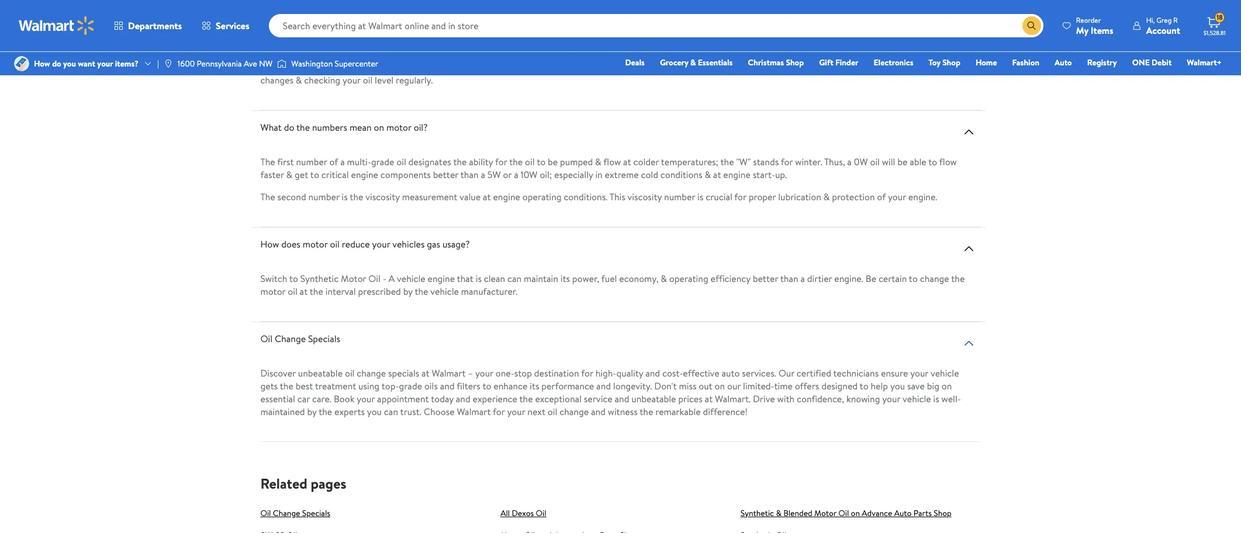 Task type: vqa. For each thing, say whether or not it's contained in the screenshot.
'Thus,'
yes



Task type: describe. For each thing, give the bounding box(es) containing it.
especially
[[554, 168, 593, 181]]

interval
[[326, 285, 356, 298]]

high-
[[596, 367, 617, 380]]

to left 'help'
[[860, 380, 869, 393]]

the right 'a' on the bottom left of the page
[[415, 285, 428, 298]]

& left protection
[[824, 191, 830, 204]]

your right ave
[[261, 48, 279, 61]]

registry
[[1088, 57, 1117, 68]]

components
[[381, 168, 431, 181]]

your down ensure on the bottom of page
[[883, 393, 901, 406]]

$1,528.81
[[1204, 29, 1226, 37]]

toy shop
[[929, 57, 961, 68]]

to right switch
[[289, 273, 298, 285]]

conditions inside "the first number of a multi-grade oil designates the ability for the oil to be pumped & flow at colder temperatures; the "w" stands for winter.  thus, a 0w oil will be able to flow faster & get to critical engine components better than a 5w or a 10w oil; especially in extreme cold conditions & at engine start-up."
[[661, 168, 703, 181]]

oil right next
[[548, 406, 557, 419]]

1 be from the left
[[548, 156, 558, 168]]

items?
[[115, 58, 139, 70]]

miss
[[679, 380, 697, 393]]

the down 'replacing'
[[292, 61, 305, 74]]

is down critical
[[342, 191, 348, 204]]

of right "life"
[[541, 61, 550, 74]]

vehicle,
[[705, 35, 736, 48]]

owner's
[[830, 48, 861, 61]]

gift finder
[[819, 57, 859, 68]]

your right "life"
[[552, 61, 571, 74]]

prescribed
[[358, 285, 401, 298]]

also
[[543, 48, 559, 61]]

0 horizontal spatial unbeatable
[[298, 367, 343, 380]]

using
[[359, 380, 380, 393]]

services
[[216, 19, 249, 32]]

the second number is the viscosity measurement value at engine operating conditions. this viscosity number is crucial for proper lubrication & protection of your engine.
[[261, 191, 938, 204]]

measurement
[[402, 191, 458, 204]]

motor inside the replacing the motor oil in your vehicle can vary depending on several conditions. driving styles, the age of the vehicle, severity of use & weather conditions can all impact how your engine operates. miles traveled, type of oil used, & oil quality can also influence oil performance & drain interval. following your vehicle's owner's manual on how often to change the oil is the most beneficial way to maintain & extend the life of your engine. since every vehicle & engine is different, the best preventive maintenance is regular oil changes & checking your oil level regularly.
[[318, 35, 343, 48]]

change left specials
[[357, 367, 386, 380]]

next
[[528, 406, 546, 419]]

your right following
[[774, 48, 792, 61]]

of inside "the first number of a multi-grade oil designates the ability for the oil to be pumped & flow at colder temperatures; the "w" stands for winter.  thus, a 0w oil will be able to flow faster & get to critical engine components better than a 5w or a 10w oil; especially in extreme cold conditions & at engine start-up."
[[330, 156, 338, 168]]

able
[[910, 156, 927, 168]]

and left the longevity.
[[597, 380, 611, 393]]

on right manual
[[894, 48, 905, 61]]

& right used,
[[477, 48, 483, 61]]

i
[[334, 1, 337, 13]]

your up beneficial
[[367, 35, 385, 48]]

oil left the advance
[[839, 508, 849, 520]]

1 horizontal spatial how
[[944, 35, 961, 48]]

book
[[334, 393, 355, 406]]

specials
[[388, 367, 419, 380]]

vehicle right 'a' on the bottom left of the page
[[397, 273, 426, 285]]

mean
[[350, 121, 372, 134]]

treatment
[[315, 380, 356, 393]]

how often should i replace my vehicle's motor oil? image
[[962, 5, 976, 19]]

and right the service
[[615, 393, 629, 406]]

motor right the mean
[[387, 121, 412, 134]]

is inside the switch to synthetic motor oil - a vehicle engine that is clean can maintain its power, fuel economy, & operating efficiency better than a dirtier engine. be certain to change the motor oil at the interval prescribed by the vehicle manufacturer.
[[476, 273, 482, 285]]

oil left designates
[[397, 156, 406, 168]]

driving
[[587, 35, 617, 48]]

shop for christmas shop
[[786, 57, 804, 68]]

my
[[1076, 24, 1089, 37]]

the left interval
[[310, 285, 323, 298]]

a right "or"
[[514, 168, 519, 181]]

shop for toy shop
[[943, 57, 961, 68]]

depending
[[453, 35, 496, 48]]

ability
[[469, 156, 493, 168]]

1 vertical spatial walmart
[[457, 406, 491, 419]]

1 oil change specials from the top
[[261, 333, 340, 346]]

efficiency
[[711, 273, 751, 285]]

0 horizontal spatial oil?
[[414, 121, 428, 134]]

departments
[[128, 19, 182, 32]]

reorder
[[1076, 15, 1101, 25]]

the left "life"
[[511, 61, 524, 74]]

can inside discover unbeatable oil change specials at walmart – your one-stop destination for high-quality and cost-effective auto services. our certified technicians ensure your vehicle gets the best treatment using top-grade oils and filters to enhance its performance and longevity. don't miss out on our limited-time offers designed to help you save big on essential car care. book your appointment today and experience the exceptional service and unbeatable prices at walmart. drive with confidence, knowing your vehicle is well- maintained by the experts you can trust. choose walmart for your next oil change and witness the remarkable difference!
[[384, 406, 398, 419]]

most
[[343, 61, 364, 74]]

better inside the switch to synthetic motor oil - a vehicle engine that is clean can maintain its power, fuel economy, & operating efficiency better than a dirtier engine. be certain to change the motor oil at the interval prescribed by the vehicle manufacturer.
[[753, 273, 778, 285]]

& left essentials
[[683, 61, 689, 74]]

your down 'will'
[[888, 191, 906, 204]]

the left "w"
[[721, 156, 734, 168]]

at left colder at top right
[[623, 156, 631, 168]]

2 viscosity from the left
[[628, 191, 662, 204]]

crucial
[[706, 191, 733, 204]]

what do the numbers mean on motor oil?
[[261, 121, 428, 134]]

"w"
[[736, 156, 751, 168]]

extend
[[481, 61, 509, 74]]

at inside the switch to synthetic motor oil - a vehicle engine that is clean can maintain its power, fuel economy, & operating efficiency better than a dirtier engine. be certain to change the motor oil at the interval prescribed by the vehicle manufacturer.
[[300, 285, 308, 298]]

difference!
[[703, 406, 748, 419]]

prices
[[679, 393, 703, 406]]

switch to synthetic motor oil - a vehicle engine that is clean can maintain its power, fuel economy, & operating efficiency better than a dirtier engine. be certain to change the motor oil at the interval prescribed by the vehicle manufacturer.
[[261, 273, 965, 298]]

oil right toy
[[943, 61, 953, 74]]

oil down related
[[261, 508, 271, 520]]

a left multi-
[[340, 156, 345, 168]]

choose
[[424, 406, 455, 419]]

for left high-
[[581, 367, 593, 380]]

severity
[[738, 35, 770, 48]]

& left the drain at the top right
[[667, 48, 673, 61]]

washington
[[291, 58, 333, 70]]

cost-
[[663, 367, 683, 380]]

& left get
[[286, 168, 293, 181]]

reduce
[[342, 238, 370, 251]]

is left most
[[319, 61, 325, 74]]

car
[[298, 393, 310, 406]]

the down stop
[[520, 393, 533, 406]]

protection
[[832, 191, 875, 204]]

life
[[527, 61, 539, 74]]

0 horizontal spatial you
[[63, 58, 76, 70]]

departments button
[[104, 12, 192, 40]]

care.
[[312, 393, 332, 406]]

1 horizontal spatial oil?
[[449, 1, 463, 13]]

oil left 'will'
[[870, 156, 880, 168]]

& inside the switch to synthetic motor oil - a vehicle engine that is clean can maintain its power, fuel economy, & operating efficiency better than a dirtier engine. be certain to change the motor oil at the interval prescribed by the vehicle manufacturer.
[[661, 273, 667, 285]]

the down how does motor oil reduce your vehicles gas usage? icon
[[952, 273, 965, 285]]

limited-
[[743, 380, 775, 393]]

grade inside "the first number of a multi-grade oil designates the ability for the oil to be pumped & flow at colder temperatures; the "w" stands for winter.  thus, a 0w oil will be able to flow faster & get to critical engine components better than a 5w or a 10w oil; especially in extreme cold conditions & at engine start-up."
[[371, 156, 394, 168]]

one debit
[[1133, 57, 1172, 68]]

replacing
[[261, 35, 300, 48]]

do for you
[[52, 58, 61, 70]]

walmart image
[[19, 16, 95, 35]]

0w
[[854, 156, 868, 168]]

or
[[503, 168, 512, 181]]

clean
[[484, 273, 505, 285]]

experience
[[473, 393, 517, 406]]

 image for 1600 pennsylvania ave nw
[[164, 59, 173, 68]]

deals link
[[620, 56, 650, 69]]

a inside the switch to synthetic motor oil - a vehicle engine that is clean can maintain its power, fuel economy, & operating efficiency better than a dirtier engine. be certain to change the motor oil at the interval prescribed by the vehicle manufacturer.
[[801, 273, 805, 285]]

styles,
[[619, 35, 644, 48]]

& right the pumped
[[595, 156, 602, 168]]

1 vertical spatial synthetic
[[741, 508, 774, 520]]

0 vertical spatial often
[[281, 1, 304, 13]]

do for the
[[284, 121, 294, 134]]

best inside the replacing the motor oil in your vehicle can vary depending on several conditions. driving styles, the age of the vehicle, severity of use & weather conditions can all impact how your engine operates. miles traveled, type of oil used, & oil quality can also influence oil performance & drain interval. following your vehicle's owner's manual on how often to change the oil is the most beneficial way to maintain & extend the life of your engine. since every vehicle & engine is different, the best preventive maintenance is regular oil changes & checking your oil level regularly.
[[785, 61, 803, 74]]

drain
[[676, 48, 696, 61]]

your right ensure on the bottom of page
[[911, 367, 929, 380]]

can inside the switch to synthetic motor oil - a vehicle engine that is clean can maintain its power, fuel economy, & operating efficiency better than a dirtier engine. be certain to change the motor oil at the interval prescribed by the vehicle manufacturer.
[[508, 273, 522, 285]]

the left "ability"
[[453, 156, 467, 168]]

1 vertical spatial change
[[273, 508, 300, 520]]

vehicle's inside the replacing the motor oil in your vehicle can vary depending on several conditions. driving styles, the age of the vehicle, severity of use & weather conditions can all impact how your engine operates. miles traveled, type of oil used, & oil quality can also influence oil performance & drain interval. following your vehicle's owner's manual on how often to change the oil is the most beneficial way to maintain & extend the life of your engine. since every vehicle & engine is different, the best preventive maintenance is regular oil changes & checking your oil level regularly.
[[794, 48, 828, 61]]

operates.
[[310, 48, 348, 61]]

oil up discover
[[261, 333, 273, 346]]

synthetic & blended motor oil on advance auto parts shop link
[[741, 508, 952, 520]]

gift finder link
[[814, 56, 864, 69]]

oil right dexos
[[536, 508, 547, 520]]

1 flow from the left
[[604, 156, 621, 168]]

& left extend
[[472, 61, 479, 74]]

save
[[908, 380, 925, 393]]

account
[[1147, 24, 1181, 37]]

on left the advance
[[851, 508, 860, 520]]

the left the numbers
[[296, 121, 310, 134]]

& left blended
[[776, 508, 782, 520]]

the right 5w
[[509, 156, 523, 168]]

better inside "the first number of a multi-grade oil designates the ability for the oil to be pumped & flow at colder temperatures; the "w" stands for winter.  thus, a 0w oil will be able to flow faster & get to critical engine components better than a 5w or a 10w oil; especially in extreme cold conditions & at engine start-up."
[[433, 168, 459, 181]]

what
[[261, 121, 282, 134]]

grade inside discover unbeatable oil change specials at walmart – your one-stop destination for high-quality and cost-effective auto services. our certified technicians ensure your vehicle gets the best treatment using top-grade oils and filters to enhance its performance and longevity. don't miss out on our limited-time offers designed to help you save big on essential car care. book your appointment today and experience the exceptional service and unbeatable prices at walmart. drive with confidence, knowing your vehicle is well- maintained by the experts you can trust. choose walmart for your next oil change and witness the remarkable difference!
[[399, 380, 422, 393]]

top-
[[382, 380, 399, 393]]

gets
[[261, 380, 278, 393]]

regularly.
[[396, 74, 433, 87]]

oil left 'oil;'
[[525, 156, 535, 168]]

1 vertical spatial you
[[891, 380, 905, 393]]

registry link
[[1082, 56, 1123, 69]]

0 horizontal spatial operating
[[523, 191, 562, 204]]

at right specials
[[422, 367, 430, 380]]

is inside discover unbeatable oil change specials at walmart – your one-stop destination for high-quality and cost-effective auto services. our certified technicians ensure your vehicle gets the best treatment using top-grade oils and filters to enhance its performance and longevity. don't miss out on our limited-time offers designed to help you save big on essential car care. book your appointment today and experience the exceptional service and unbeatable prices at walmart. drive with confidence, knowing your vehicle is well- maintained by the experts you can trust. choose walmart for your next oil change and witness the remarkable difference!
[[934, 393, 940, 406]]

to right the "certain"
[[909, 273, 918, 285]]

of left 'use'
[[772, 35, 781, 48]]

blended
[[784, 508, 813, 520]]

want
[[78, 58, 95, 70]]

traveled,
[[373, 48, 408, 61]]

and right oils
[[440, 380, 455, 393]]

knowing
[[847, 393, 880, 406]]

engine inside the switch to synthetic motor oil - a vehicle engine that is clean can maintain its power, fuel economy, & operating efficiency better than a dirtier engine. be certain to change the motor oil at the interval prescribed by the vehicle manufacturer.
[[428, 273, 455, 285]]

vehicle up way
[[387, 35, 415, 48]]

to left especially
[[537, 156, 546, 168]]

power,
[[572, 273, 600, 285]]

by inside discover unbeatable oil change specials at walmart – your one-stop destination for high-quality and cost-effective auto services. our certified technicians ensure your vehicle gets the best treatment using top-grade oils and filters to enhance its performance and longevity. don't miss out on our limited-time offers designed to help you save big on essential car care. book your appointment today and experience the exceptional service and unbeatable prices at walmart. drive with confidence, knowing your vehicle is well- maintained by the experts you can trust. choose walmart for your next oil change and witness the remarkable difference!
[[307, 406, 317, 419]]

and right today
[[456, 393, 471, 406]]

and left 'cost-'
[[646, 367, 660, 380]]

motor right does
[[303, 238, 328, 251]]

engine. inside the switch to synthetic motor oil - a vehicle engine that is clean can maintain its power, fuel economy, & operating efficiency better than a dirtier engine. be certain to change the motor oil at the interval prescribed by the vehicle manufacturer.
[[835, 273, 864, 285]]

faster
[[261, 168, 284, 181]]

maintained
[[261, 406, 305, 419]]

your right book
[[357, 393, 375, 406]]

electronics link
[[869, 56, 919, 69]]

the left most
[[327, 61, 341, 74]]

oil left used,
[[442, 48, 452, 61]]

your right want at the top left of page
[[97, 58, 113, 70]]

finder
[[836, 57, 859, 68]]

oil left reduce
[[330, 238, 340, 251]]

the right different,
[[770, 61, 783, 74]]

auto inside 'link'
[[1055, 57, 1072, 68]]

manufacturer.
[[461, 285, 518, 298]]

services.
[[742, 367, 776, 380]]

second
[[277, 191, 306, 204]]

dirtier
[[807, 273, 832, 285]]

is left the crucial
[[698, 191, 704, 204]]

quality inside the replacing the motor oil in your vehicle can vary depending on several conditions. driving styles, the age of the vehicle, severity of use & weather conditions can all impact how your engine operates. miles traveled, type of oil used, & oil quality can also influence oil performance & drain interval. following your vehicle's owner's manual on how often to change the oil is the most beneficial way to maintain & extend the life of your engine. since every vehicle & engine is different, the best preventive maintenance is regular oil changes & checking your oil level regularly.
[[497, 48, 524, 61]]

the down multi-
[[350, 191, 363, 204]]

preventive
[[805, 61, 848, 74]]

change inside the replacing the motor oil in your vehicle can vary depending on several conditions. driving styles, the age of the vehicle, severity of use & weather conditions can all impact how your engine operates. miles traveled, type of oil used, & oil quality can also influence oil performance & drain interval. following your vehicle's owner's manual on how often to change the oil is the most beneficial way to maintain & extend the life of your engine. since every vehicle & engine is different, the best preventive maintenance is regular oil changes & checking your oil level regularly.
[[261, 61, 290, 74]]

a left '0w'
[[848, 156, 852, 168]]

all
[[903, 35, 912, 48]]



Task type: locate. For each thing, give the bounding box(es) containing it.
0 vertical spatial specials
[[308, 333, 340, 346]]

christmas
[[748, 57, 784, 68]]

how does motor oil reduce your vehicles gas usage? image
[[962, 242, 976, 256]]

operating left efficiency
[[669, 273, 709, 285]]

lubrication
[[778, 191, 822, 204]]

maintain inside the replacing the motor oil in your vehicle can vary depending on several conditions. driving styles, the age of the vehicle, severity of use & weather conditions can all impact how your engine operates. miles traveled, type of oil used, & oil quality can also influence oil performance & drain interval. following your vehicle's owner's manual on how often to change the oil is the most beneficial way to maintain & extend the life of your engine. since every vehicle & engine is different, the best preventive maintenance is regular oil changes & checking your oil level regularly.
[[436, 61, 470, 74]]

1 horizontal spatial conditions
[[842, 35, 884, 48]]

for
[[495, 156, 507, 168], [781, 156, 793, 168], [735, 191, 747, 204], [581, 367, 593, 380], [493, 406, 505, 419]]

0 vertical spatial oil change specials
[[261, 333, 340, 346]]

vary
[[434, 35, 451, 48]]

by right maintained
[[307, 406, 317, 419]]

conditions. down especially
[[564, 191, 608, 204]]

should
[[306, 1, 332, 13]]

performance
[[612, 48, 665, 61], [542, 380, 594, 393]]

0 horizontal spatial flow
[[604, 156, 621, 168]]

change right next
[[560, 406, 589, 419]]

the first number of a multi-grade oil designates the ability for the oil to be pumped & flow at colder temperatures; the "w" stands for winter.  thus, a 0w oil will be able to flow faster & get to critical engine components better than a 5w or a 10w oil; especially in extreme cold conditions & at engine start-up.
[[261, 156, 957, 181]]

how for how often should i replace my vehicle's motor oil?
[[261, 1, 279, 13]]

0 vertical spatial better
[[433, 168, 459, 181]]

drive
[[753, 393, 775, 406]]

will
[[882, 156, 895, 168]]

motor
[[341, 273, 366, 285], [815, 508, 837, 520]]

best down 'use'
[[785, 61, 803, 74]]

shop
[[786, 57, 804, 68], [943, 57, 961, 68], [934, 508, 952, 520]]

1 horizontal spatial in
[[596, 168, 603, 181]]

motor for blended
[[815, 508, 837, 520]]

help
[[871, 380, 888, 393]]

1 vertical spatial unbeatable
[[632, 393, 676, 406]]

|
[[157, 58, 159, 70]]

2 vertical spatial engine.
[[835, 273, 864, 285]]

oil right influence
[[600, 48, 610, 61]]

of right type
[[431, 48, 440, 61]]

0 horizontal spatial how
[[907, 48, 924, 61]]

on left our
[[715, 380, 725, 393]]

the up grocery & essentials
[[689, 35, 703, 48]]

conditions. inside the replacing the motor oil in your vehicle can vary depending on several conditions. driving styles, the age of the vehicle, severity of use & weather conditions can all impact how your engine operates. miles traveled, type of oil used, & oil quality can also influence oil performance & drain interval. following your vehicle's owner's manual on how often to change the oil is the most beneficial way to maintain & extend the life of your engine. since every vehicle & engine is different, the best preventive maintenance is regular oil changes & checking your oil level regularly.
[[541, 35, 585, 48]]

1 vertical spatial best
[[296, 380, 313, 393]]

the
[[302, 35, 316, 48], [646, 35, 660, 48], [689, 35, 703, 48], [292, 61, 305, 74], [327, 61, 341, 74], [511, 61, 524, 74], [770, 61, 783, 74], [296, 121, 310, 134], [453, 156, 467, 168], [509, 156, 523, 168], [721, 156, 734, 168], [350, 191, 363, 204], [952, 273, 965, 285], [310, 285, 323, 298], [415, 285, 428, 298], [280, 380, 293, 393], [520, 393, 533, 406], [319, 406, 332, 419], [640, 406, 653, 419]]

0 vertical spatial synthetic
[[300, 273, 339, 285]]

every
[[628, 61, 650, 74]]

operating
[[523, 191, 562, 204], [669, 273, 709, 285]]

1 horizontal spatial performance
[[612, 48, 665, 61]]

be
[[866, 273, 877, 285]]

motor for synthetic
[[341, 273, 366, 285]]

influence
[[561, 48, 598, 61]]

1 vertical spatial conditions.
[[564, 191, 608, 204]]

can left vary
[[418, 35, 432, 48]]

shop right toy
[[943, 57, 961, 68]]

deals
[[625, 57, 645, 68]]

& right 'use'
[[799, 35, 805, 48]]

0 horizontal spatial its
[[530, 380, 539, 393]]

1 vertical spatial the
[[261, 191, 275, 204]]

1 vertical spatial grade
[[399, 380, 422, 393]]

unbeatable
[[298, 367, 343, 380], [632, 393, 676, 406]]

longevity.
[[613, 380, 652, 393]]

1 horizontal spatial motor
[[815, 508, 837, 520]]

0 vertical spatial than
[[461, 168, 479, 181]]

conditions
[[842, 35, 884, 48], [661, 168, 703, 181]]

0 horizontal spatial synthetic
[[300, 273, 339, 285]]

motor up vary
[[422, 1, 447, 13]]

essentials
[[698, 57, 733, 68]]

change inside the switch to synthetic motor oil - a vehicle engine that is clean can maintain its power, fuel economy, & operating efficiency better than a dirtier engine. be certain to change the motor oil at the interval prescribed by the vehicle manufacturer.
[[920, 273, 949, 285]]

critical
[[321, 168, 349, 181]]

2 vertical spatial how
[[261, 238, 279, 251]]

0 vertical spatial quality
[[497, 48, 524, 61]]

is left different,
[[721, 61, 727, 74]]

synthetic inside the switch to synthetic motor oil - a vehicle engine that is clean can maintain its power, fuel economy, & operating efficiency better than a dirtier engine. be certain to change the motor oil at the interval prescribed by the vehicle manufacturer.
[[300, 273, 339, 285]]

oil? up designates
[[414, 121, 428, 134]]

2 vertical spatial you
[[367, 406, 382, 419]]

your down supercenter
[[343, 74, 361, 87]]

0 vertical spatial performance
[[612, 48, 665, 61]]

motor
[[422, 1, 447, 13], [318, 35, 343, 48], [387, 121, 412, 134], [303, 238, 328, 251], [261, 285, 286, 298]]

your left next
[[507, 406, 525, 419]]

manual
[[863, 48, 892, 61]]

Search search field
[[269, 14, 1044, 37]]

0 vertical spatial engine.
[[573, 61, 602, 74]]

number down critical
[[308, 191, 340, 204]]

walmart left –
[[432, 367, 466, 380]]

its inside discover unbeatable oil change specials at walmart – your one-stop destination for high-quality and cost-effective auto services. our certified technicians ensure your vehicle gets the best treatment using top-grade oils and filters to enhance its performance and longevity. don't miss out on our limited-time offers designed to help you save big on essential car care. book your appointment today and experience the exceptional service and unbeatable prices at walmart. drive with confidence, knowing your vehicle is well- maintained by the experts you can trust. choose walmart for your next oil change and witness the remarkable difference!
[[530, 380, 539, 393]]

performance inside discover unbeatable oil change specials at walmart – your one-stop destination for high-quality and cost-effective auto services. our certified technicians ensure your vehicle gets the best treatment using top-grade oils and filters to enhance its performance and longevity. don't miss out on our limited-time offers designed to help you save big on essential car care. book your appointment today and experience the exceptional service and unbeatable prices at walmart. drive with confidence, knowing your vehicle is well- maintained by the experts you can trust. choose walmart for your next oil change and witness the remarkable difference!
[[542, 380, 594, 393]]

the up washington
[[302, 35, 316, 48]]

is left regular
[[904, 61, 910, 74]]

0 horizontal spatial often
[[281, 1, 304, 13]]

2 horizontal spatial engine.
[[909, 191, 938, 204]]

in inside the replacing the motor oil in your vehicle can vary depending on several conditions. driving styles, the age of the vehicle, severity of use & weather conditions can all impact how your engine operates. miles traveled, type of oil used, & oil quality can also influence oil performance & drain interval. following your vehicle's owner's manual on how often to change the oil is the most beneficial way to maintain & extend the life of your engine. since every vehicle & engine is different, the best preventive maintenance is regular oil changes & checking your oil level regularly.
[[357, 35, 364, 48]]

1 horizontal spatial best
[[785, 61, 803, 74]]

1 horizontal spatial be
[[898, 156, 908, 168]]

weather
[[807, 35, 840, 48]]

impact
[[914, 35, 942, 48]]

up.
[[775, 168, 787, 181]]

to right filters
[[483, 380, 491, 393]]

best inside discover unbeatable oil change specials at walmart – your one-stop destination for high-quality and cost-effective auto services. our certified technicians ensure your vehicle gets the best treatment using top-grade oils and filters to enhance its performance and longevity. don't miss out on our limited-time offers designed to help you save big on essential car care. book your appointment today and experience the exceptional service and unbeatable prices at walmart. drive with confidence, knowing your vehicle is well- maintained by the experts you can trust. choose walmart for your next oil change and witness the remarkable difference!
[[296, 380, 313, 393]]

1 vertical spatial oil change specials
[[261, 508, 330, 520]]

0 horizontal spatial auto
[[895, 508, 912, 520]]

multi-
[[347, 156, 371, 168]]

certified
[[797, 367, 831, 380]]

how left toy
[[907, 48, 924, 61]]

than inside the switch to synthetic motor oil - a vehicle engine that is clean can maintain its power, fuel economy, & operating efficiency better than a dirtier engine. be certain to change the motor oil at the interval prescribed by the vehicle manufacturer.
[[781, 273, 799, 285]]

motor inside the switch to synthetic motor oil - a vehicle engine that is clean can maintain its power, fuel economy, & operating efficiency better than a dirtier engine. be certain to change the motor oil at the interval prescribed by the vehicle manufacturer.
[[261, 285, 286, 298]]

oil up supercenter
[[345, 35, 355, 48]]

engine. inside the replacing the motor oil in your vehicle can vary depending on several conditions. driving styles, the age of the vehicle, severity of use & weather conditions can all impact how your engine operates. miles traveled, type of oil used, & oil quality can also influence oil performance & drain interval. following your vehicle's owner's manual on how often to change the oil is the most beneficial way to maintain & extend the life of your engine. since every vehicle & engine is different, the best preventive maintenance is regular oil changes & checking your oil level regularly.
[[573, 61, 602, 74]]

walmart down filters
[[457, 406, 491, 419]]

0 vertical spatial how
[[261, 1, 279, 13]]

engine. down able
[[909, 191, 938, 204]]

witness
[[608, 406, 638, 419]]

2 the from the top
[[261, 191, 275, 204]]

1 vertical spatial motor
[[815, 508, 837, 520]]

oil
[[345, 35, 355, 48], [442, 48, 452, 61], [486, 48, 495, 61], [600, 48, 610, 61], [308, 61, 317, 74], [943, 61, 953, 74], [363, 74, 373, 87], [397, 156, 406, 168], [525, 156, 535, 168], [870, 156, 880, 168], [330, 238, 340, 251], [288, 285, 298, 298], [345, 367, 355, 380], [548, 406, 557, 419]]

0 horizontal spatial in
[[357, 35, 364, 48]]

1 horizontal spatial operating
[[669, 273, 709, 285]]

viscosity down components on the left top of page
[[366, 191, 400, 204]]

ave
[[244, 58, 257, 70]]

better up the measurement
[[433, 168, 459, 181]]

vehicle down ensure on the bottom of page
[[903, 393, 931, 406]]

by inside the switch to synthetic motor oil - a vehicle engine that is clean can maintain its power, fuel economy, & operating efficiency better than a dirtier engine. be certain to change the motor oil at the interval prescribed by the vehicle manufacturer.
[[403, 285, 413, 298]]

remarkable
[[656, 406, 701, 419]]

1 horizontal spatial you
[[367, 406, 382, 419]]

use
[[783, 35, 797, 48]]

to right get
[[310, 168, 319, 181]]

grocery
[[660, 57, 689, 68]]

vehicle down age
[[653, 61, 681, 74]]

1 vertical spatial by
[[307, 406, 317, 419]]

discover unbeatable oil change specials at walmart – your one-stop destination for high-quality and cost-effective auto services. our certified technicians ensure your vehicle gets the best treatment using top-grade oils and filters to enhance its performance and longevity. don't miss out on our limited-time offers designed to help you save big on essential car care. book your appointment today and experience the exceptional service and unbeatable prices at walmart. drive with confidence, knowing your vehicle is well- maintained by the experts you can trust. choose walmart for your next oil change and witness the remarkable difference!
[[261, 367, 961, 419]]

how for how does motor oil reduce your vehicles gas usage?
[[261, 238, 279, 251]]

1 vertical spatial specials
[[302, 508, 330, 520]]

0 horizontal spatial motor
[[341, 273, 366, 285]]

0 vertical spatial conditions
[[842, 35, 884, 48]]

how does motor oil reduce your vehicles gas usage?
[[261, 238, 470, 251]]

1 horizontal spatial than
[[781, 273, 799, 285]]

0 vertical spatial oil?
[[449, 1, 463, 13]]

0 vertical spatial motor
[[341, 273, 366, 285]]

0 horizontal spatial vehicle's
[[385, 1, 419, 13]]

oil inside the switch to synthetic motor oil - a vehicle engine that is clean can maintain its power, fuel economy, & operating efficiency better than a dirtier engine. be certain to change the motor oil at the interval prescribed by the vehicle manufacturer.
[[288, 285, 298, 298]]

can
[[418, 35, 432, 48], [886, 35, 901, 48], [526, 48, 541, 61], [508, 273, 522, 285], [384, 406, 398, 419]]

1 vertical spatial quality
[[617, 367, 643, 380]]

a
[[389, 273, 395, 285]]

on right the big
[[942, 380, 952, 393]]

to right toy
[[950, 48, 959, 61]]

shop right parts
[[934, 508, 952, 520]]

how up 'replacing'
[[261, 1, 279, 13]]

oil change specials image
[[962, 337, 976, 351]]

way
[[407, 61, 422, 74]]

since
[[604, 61, 626, 74]]

0 horizontal spatial best
[[296, 380, 313, 393]]

0 horizontal spatial viscosity
[[366, 191, 400, 204]]

offers
[[795, 380, 819, 393]]

& down washington
[[296, 74, 302, 87]]

operating inside the switch to synthetic motor oil - a vehicle engine that is clean can maintain its power, fuel economy, & operating efficiency better than a dirtier engine. be certain to change the motor oil at the interval prescribed by the vehicle manufacturer.
[[669, 273, 709, 285]]

1 vertical spatial its
[[530, 380, 539, 393]]

engine
[[281, 48, 308, 61], [692, 61, 719, 74], [351, 168, 378, 181], [724, 168, 751, 181], [493, 191, 520, 204], [428, 273, 455, 285]]

trust.
[[400, 406, 422, 419]]

0 vertical spatial vehicle's
[[385, 1, 419, 13]]

oil right changes
[[308, 61, 317, 74]]

0 horizontal spatial better
[[433, 168, 459, 181]]

services button
[[192, 12, 259, 40]]

 image
[[277, 58, 287, 70], [164, 59, 173, 68]]

& inside grocery & essentials link
[[691, 57, 696, 68]]

to
[[950, 48, 959, 61], [425, 61, 433, 74], [537, 156, 546, 168], [929, 156, 938, 168], [310, 168, 319, 181], [289, 273, 298, 285], [909, 273, 918, 285], [483, 380, 491, 393], [860, 380, 869, 393]]

temperatures;
[[661, 156, 719, 168]]

1 horizontal spatial quality
[[617, 367, 643, 380]]

for right "ability"
[[495, 156, 507, 168]]

at up the crucial
[[713, 168, 721, 181]]

0 horizontal spatial performance
[[542, 380, 594, 393]]

what do the numbers mean on motor oil? image
[[962, 125, 976, 139]]

at right prices
[[705, 393, 713, 406]]

at right value on the top left of the page
[[483, 191, 491, 204]]

1 horizontal spatial better
[[753, 273, 778, 285]]

to right able
[[929, 156, 938, 168]]

0 vertical spatial best
[[785, 61, 803, 74]]

dexos
[[512, 508, 534, 520]]

oil inside the switch to synthetic motor oil - a vehicle engine that is clean can maintain its power, fuel economy, & operating efficiency better than a dirtier engine. be certain to change the motor oil at the interval prescribed by the vehicle manufacturer.
[[369, 273, 381, 285]]

2 horizontal spatial you
[[891, 380, 905, 393]]

on left several
[[498, 35, 508, 48]]

1 horizontal spatial its
[[561, 273, 570, 285]]

0 horizontal spatial by
[[307, 406, 317, 419]]

0 horizontal spatial grade
[[371, 156, 394, 168]]

 image
[[14, 56, 29, 71]]

1 vertical spatial vehicle's
[[794, 48, 828, 61]]

specials down pages
[[302, 508, 330, 520]]

the down faster
[[261, 191, 275, 204]]

0 horizontal spatial engine.
[[573, 61, 602, 74]]

gas
[[427, 238, 440, 251]]

the left book
[[319, 406, 332, 419]]

of right age
[[679, 35, 687, 48]]

1 vertical spatial often
[[926, 48, 948, 61]]

on right the mean
[[374, 121, 384, 134]]

0 vertical spatial walmart
[[432, 367, 466, 380]]

conditions. right several
[[541, 35, 585, 48]]

winter.
[[795, 156, 823, 168]]

0 horizontal spatial conditions
[[661, 168, 703, 181]]

number inside "the first number of a multi-grade oil designates the ability for the oil to be pumped & flow at colder temperatures; the "w" stands for winter.  thus, a 0w oil will be able to flow faster & get to critical engine components better than a 5w or a 10w oil; especially in extreme cold conditions & at engine start-up."
[[296, 156, 327, 168]]

 image right |
[[164, 59, 173, 68]]

1 horizontal spatial viscosity
[[628, 191, 662, 204]]

beneficial
[[366, 61, 405, 74]]

number for first
[[296, 156, 327, 168]]

shop inside christmas shop link
[[786, 57, 804, 68]]

0 horizontal spatial maintain
[[436, 61, 470, 74]]

oil change specials down related pages
[[261, 508, 330, 520]]

engine. left the be
[[835, 273, 864, 285]]

oil right used,
[[486, 48, 495, 61]]

maintenance
[[850, 61, 902, 74]]

oil change specials up discover
[[261, 333, 340, 346]]

in inside "the first number of a multi-grade oil designates the ability for the oil to be pumped & flow at colder temperatures; the "w" stands for winter.  thus, a 0w oil will be able to flow faster & get to critical engine components better than a 5w or a 10w oil; especially in extreme cold conditions & at engine start-up."
[[596, 168, 603, 181]]

of right protection
[[877, 191, 886, 204]]

the for the second number is the viscosity measurement value at engine operating conditions. this viscosity number is crucial for proper lubrication & protection of your engine.
[[261, 191, 275, 204]]

regular
[[912, 61, 941, 74]]

the inside "the first number of a multi-grade oil designates the ability for the oil to be pumped & flow at colder temperatures; the "w" stands for winter.  thus, a 0w oil will be able to flow faster & get to critical engine components better than a 5w or a 10w oil; especially in extreme cold conditions & at engine start-up."
[[261, 156, 275, 168]]

how for how do you want your items?
[[34, 58, 50, 70]]

unbeatable up care.
[[298, 367, 343, 380]]

your
[[367, 35, 385, 48], [261, 48, 279, 61], [774, 48, 792, 61], [97, 58, 113, 70], [552, 61, 571, 74], [343, 74, 361, 87], [888, 191, 906, 204], [372, 238, 390, 251], [475, 367, 493, 380], [911, 367, 929, 380], [357, 393, 375, 406], [883, 393, 901, 406], [507, 406, 525, 419]]

0 vertical spatial change
[[275, 333, 306, 346]]

than inside "the first number of a multi-grade oil designates the ability for the oil to be pumped & flow at colder temperatures; the "w" stands for winter.  thus, a 0w oil will be able to flow faster & get to critical engine components better than a 5w or a 10w oil; especially in extreme cold conditions & at engine start-up."
[[461, 168, 479, 181]]

1 horizontal spatial  image
[[277, 58, 287, 70]]

2 flow from the left
[[940, 156, 957, 168]]

oil left using
[[345, 367, 355, 380]]

walmart+ link
[[1182, 56, 1227, 69]]

1 vertical spatial in
[[596, 168, 603, 181]]

1 vertical spatial how
[[34, 58, 50, 70]]

change right the "certain"
[[920, 273, 949, 285]]

1 viscosity from the left
[[366, 191, 400, 204]]

interval.
[[698, 48, 730, 61]]

oil change specials
[[261, 333, 340, 346], [261, 508, 330, 520]]

auto left parts
[[895, 508, 912, 520]]

performance inside the replacing the motor oil in your vehicle can vary depending on several conditions. driving styles, the age of the vehicle, severity of use & weather conditions can all impact how your engine operates. miles traveled, type of oil used, & oil quality can also influence oil performance & drain interval. following your vehicle's owner's manual on how often to change the oil is the most beneficial way to maintain & extend the life of your engine. since every vehicle & engine is different, the best preventive maintenance is regular oil changes & checking your oil level regularly.
[[612, 48, 665, 61]]

better
[[433, 168, 459, 181], [753, 273, 778, 285]]

1 vertical spatial performance
[[542, 380, 594, 393]]

do right what
[[284, 121, 294, 134]]

number down temperatures;
[[664, 191, 695, 204]]

following
[[733, 48, 771, 61]]

how
[[261, 1, 279, 13], [34, 58, 50, 70], [261, 238, 279, 251]]

and left witness
[[591, 406, 606, 419]]

how left does
[[261, 238, 279, 251]]

0 vertical spatial conditions.
[[541, 35, 585, 48]]

1 horizontal spatial synthetic
[[741, 508, 774, 520]]

motor inside the switch to synthetic motor oil - a vehicle engine that is clean can maintain its power, fuel economy, & operating efficiency better than a dirtier engine. be certain to change the motor oil at the interval prescribed by the vehicle manufacturer.
[[341, 273, 366, 285]]

& up the crucial
[[705, 168, 711, 181]]

by
[[403, 285, 413, 298], [307, 406, 317, 419]]

its
[[561, 273, 570, 285], [530, 380, 539, 393]]

the right witness
[[640, 406, 653, 419]]

 image for washington supercenter
[[277, 58, 287, 70]]

2 be from the left
[[898, 156, 908, 168]]

quality left don't
[[617, 367, 643, 380]]

cold
[[641, 168, 658, 181]]

washington supercenter
[[291, 58, 379, 70]]

oil left level
[[363, 74, 373, 87]]

0 horizontal spatial be
[[548, 156, 558, 168]]

1 horizontal spatial auto
[[1055, 57, 1072, 68]]

0 vertical spatial grade
[[371, 156, 394, 168]]

conditions inside the replacing the motor oil in your vehicle can vary depending on several conditions. driving styles, the age of the vehicle, severity of use & weather conditions can all impact how your engine operates. miles traveled, type of oil used, & oil quality can also influence oil performance & drain interval. following your vehicle's owner's manual on how often to change the oil is the most beneficial way to maintain & extend the life of your engine. since every vehicle & engine is different, the best preventive maintenance is regular oil changes & checking your oil level regularly.
[[842, 35, 884, 48]]

oil?
[[449, 1, 463, 13], [414, 121, 428, 134]]

be
[[548, 156, 558, 168], [898, 156, 908, 168]]

often inside the replacing the motor oil in your vehicle can vary depending on several conditions. driving styles, the age of the vehicle, severity of use & weather conditions can all impact how your engine operates. miles traveled, type of oil used, & oil quality can also influence oil performance & drain interval. following your vehicle's owner's manual on how often to change the oil is the most beneficial way to maintain & extend the life of your engine. since every vehicle & engine is different, the best preventive maintenance is regular oil changes & checking your oil level regularly.
[[926, 48, 948, 61]]

is left well-
[[934, 393, 940, 406]]

debit
[[1152, 57, 1172, 68]]

0 horizontal spatial quality
[[497, 48, 524, 61]]

used,
[[454, 48, 475, 61]]

1 vertical spatial operating
[[669, 273, 709, 285]]

0 vertical spatial the
[[261, 156, 275, 168]]

0 vertical spatial by
[[403, 285, 413, 298]]

2 oil change specials from the top
[[261, 508, 330, 520]]

1 the from the top
[[261, 156, 275, 168]]

the for the first number of a multi-grade oil designates the ability for the oil to be pumped & flow at colder temperatures; the "w" stands for winter.  thus, a 0w oil will be able to flow faster & get to critical engine components better than a 5w or a 10w oil; especially in extreme cold conditions & at engine start-up.
[[261, 156, 275, 168]]

checking
[[304, 74, 340, 87]]

1 vertical spatial maintain
[[524, 273, 558, 285]]

0 vertical spatial operating
[[523, 191, 562, 204]]

auto
[[1055, 57, 1072, 68], [895, 508, 912, 520]]

vehicle up well-
[[931, 367, 959, 380]]

in up the second number is the viscosity measurement value at engine operating conditions. this viscosity number is crucial for proper lubrication & protection of your engine.
[[596, 168, 603, 181]]

viscosity
[[366, 191, 400, 204], [628, 191, 662, 204]]

1600 pennsylvania ave nw
[[178, 58, 273, 70]]

-
[[383, 273, 386, 285]]

1 horizontal spatial maintain
[[524, 273, 558, 285]]

0 vertical spatial do
[[52, 58, 61, 70]]

you left want at the top left of page
[[63, 58, 76, 70]]

conditions up finder
[[842, 35, 884, 48]]

auto link
[[1050, 56, 1078, 69]]

maintain inside the switch to synthetic motor oil - a vehicle engine that is clean can maintain its power, fuel economy, & operating efficiency better than a dirtier engine. be certain to change the motor oil at the interval prescribed by the vehicle manufacturer.
[[524, 273, 558, 285]]

shop inside 'toy shop' link
[[943, 57, 961, 68]]

1 horizontal spatial by
[[403, 285, 413, 298]]

0 horizontal spatial than
[[461, 168, 479, 181]]

you
[[63, 58, 76, 70], [891, 380, 905, 393], [367, 406, 382, 419]]

1 vertical spatial oil?
[[414, 121, 428, 134]]

designates
[[409, 156, 451, 168]]

synthetic down does
[[300, 273, 339, 285]]

a
[[340, 156, 345, 168], [848, 156, 852, 168], [481, 168, 485, 181], [514, 168, 519, 181], [801, 273, 805, 285]]

oil change specials link
[[261, 508, 330, 520]]

1 vertical spatial auto
[[895, 508, 912, 520]]

1 horizontal spatial do
[[284, 121, 294, 134]]

1 vertical spatial engine.
[[909, 191, 938, 204]]

Walmart Site-Wide search field
[[269, 14, 1044, 37]]

0 vertical spatial its
[[561, 273, 570, 285]]

motor right blended
[[815, 508, 837, 520]]

to right way
[[425, 61, 433, 74]]

search icon image
[[1027, 21, 1037, 30]]

1 horizontal spatial unbeatable
[[632, 393, 676, 406]]

number for second
[[308, 191, 340, 204]]

for right the crucial
[[735, 191, 747, 204]]

quality inside discover unbeatable oil change specials at walmart – your one-stop destination for high-quality and cost-effective auto services. our certified technicians ensure your vehicle gets the best treatment using top-grade oils and filters to enhance its performance and longevity. don't miss out on our limited-time offers designed to help you save big on essential car care. book your appointment today and experience the exceptional service and unbeatable prices at walmart. drive with confidence, knowing your vehicle is well- maintained by the experts you can trust. choose walmart for your next oil change and witness the remarkable difference!
[[617, 367, 643, 380]]

flow right able
[[940, 156, 957, 168]]

the left age
[[646, 35, 660, 48]]

electronics
[[874, 57, 914, 68]]

0 horizontal spatial  image
[[164, 59, 173, 68]]

its inside the switch to synthetic motor oil - a vehicle engine that is clean can maintain its power, fuel economy, & operating efficiency better than a dirtier engine. be certain to change the motor oil at the interval prescribed by the vehicle manufacturer.
[[561, 273, 570, 285]]

maintain
[[436, 61, 470, 74], [524, 273, 558, 285]]

18
[[1217, 12, 1223, 22]]

1 horizontal spatial vehicle's
[[794, 48, 828, 61]]

items
[[1091, 24, 1114, 37]]

0 vertical spatial maintain
[[436, 61, 470, 74]]



